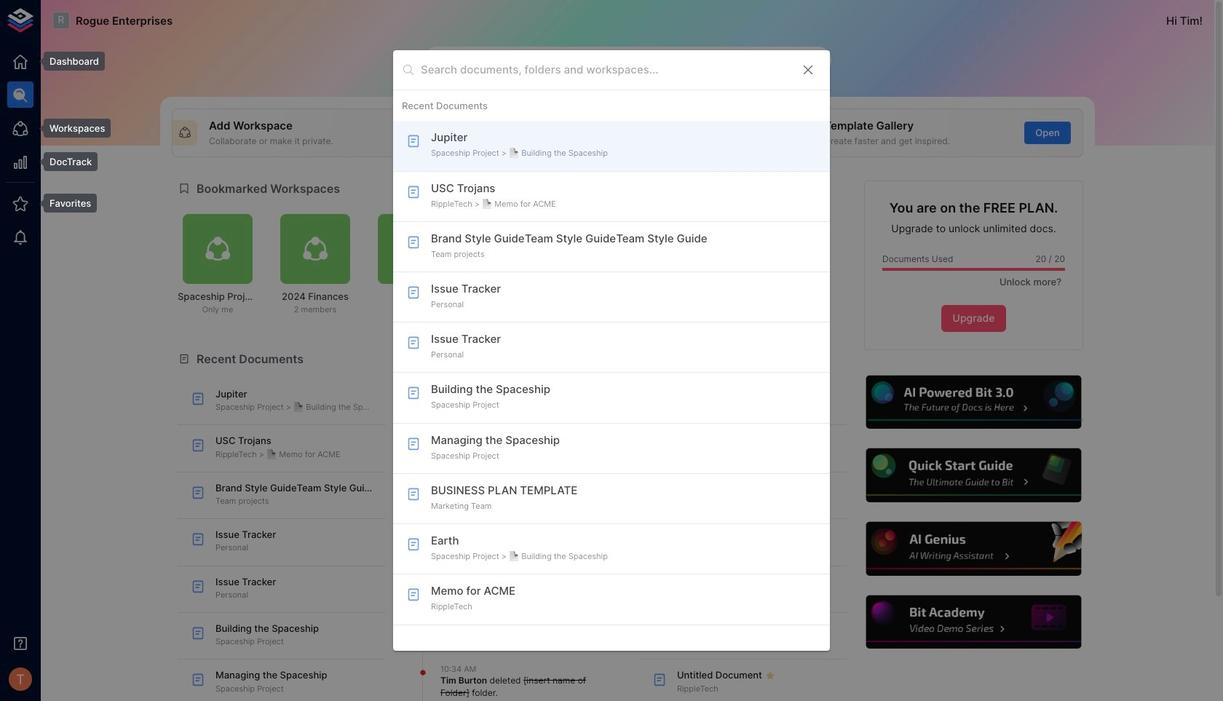 Task type: describe. For each thing, give the bounding box(es) containing it.
Search documents, folders and workspaces... text field
[[421, 59, 790, 81]]

4 help image from the top
[[865, 594, 1084, 652]]

1 tooltip from the top
[[34, 52, 105, 71]]



Task type: vqa. For each thing, say whether or not it's contained in the screenshot.
1st help image from the bottom of the page
yes



Task type: locate. For each thing, give the bounding box(es) containing it.
tooltip
[[34, 52, 105, 71], [34, 119, 111, 138], [34, 152, 98, 171], [34, 194, 97, 213]]

3 help image from the top
[[865, 520, 1084, 578]]

4 tooltip from the top
[[34, 194, 97, 213]]

3 tooltip from the top
[[34, 152, 98, 171]]

1 help image from the top
[[865, 374, 1084, 431]]

help image
[[865, 374, 1084, 431], [865, 447, 1084, 505], [865, 520, 1084, 578], [865, 594, 1084, 652]]

dialog
[[393, 50, 830, 652]]

2 help image from the top
[[865, 447, 1084, 505]]

2 tooltip from the top
[[34, 119, 111, 138]]



